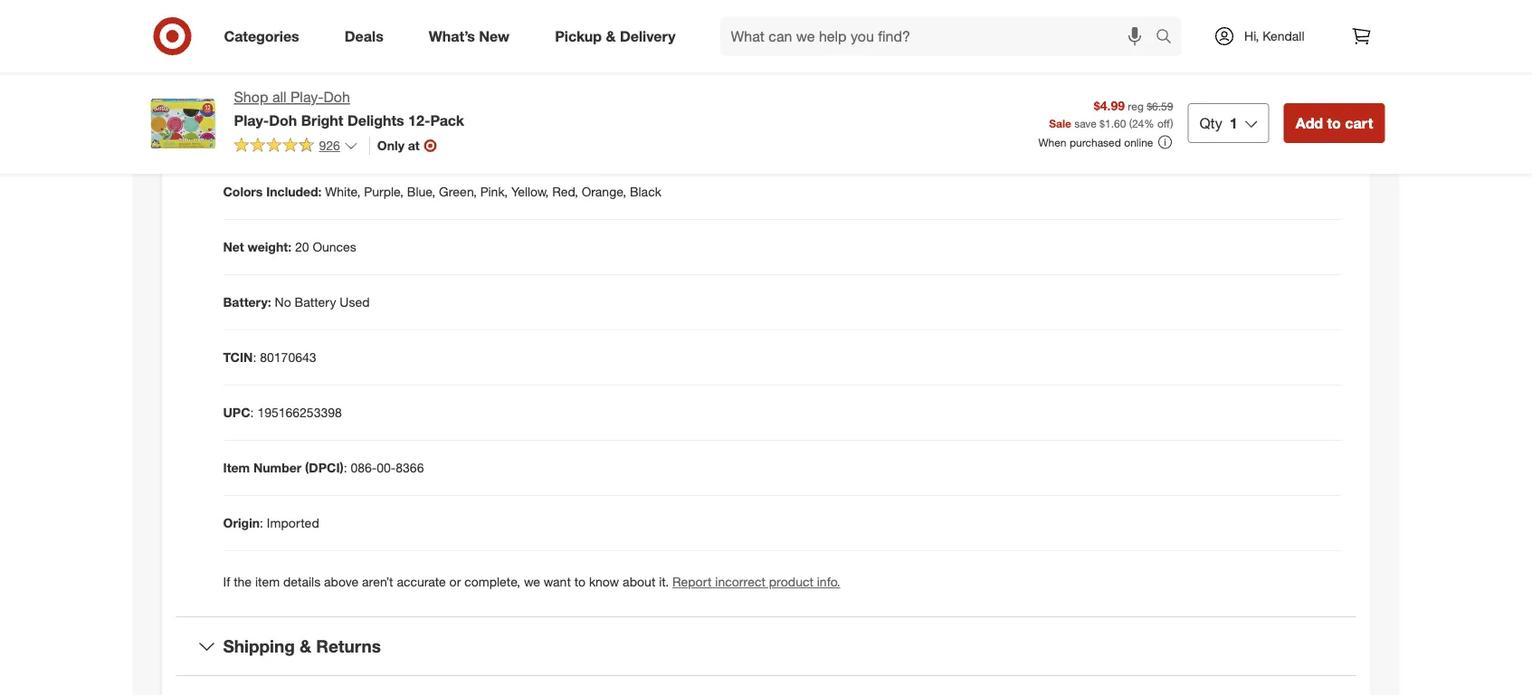 Task type: describe. For each thing, give the bounding box(es) containing it.
(dpci)
[[305, 460, 344, 476]]

at
[[408, 137, 420, 153]]

incorrect
[[715, 574, 766, 590]]

all
[[272, 88, 287, 106]]

creative
[[342, 74, 388, 89]]

online
[[1125, 135, 1154, 149]]

thinking
[[392, 74, 440, 89]]

choking
[[262, 18, 312, 34]]

12-
[[408, 111, 430, 129]]

what's
[[429, 27, 475, 45]]

know
[[589, 574, 619, 590]]

or
[[450, 574, 461, 590]]

black
[[630, 184, 662, 200]]

included:
[[266, 184, 322, 200]]

accurate
[[397, 574, 446, 590]]

cpsc choking hazard warnings: choking_hazard_small_parts
[[223, 18, 589, 34]]

tcin
[[223, 350, 253, 365]]

& for pickup
[[606, 27, 616, 45]]

hi, kendall
[[1245, 28, 1305, 44]]

it.
[[659, 574, 669, 590]]

$6.59
[[1147, 99, 1174, 113]]

educational
[[223, 74, 295, 89]]

red,
[[552, 184, 578, 200]]

weight:
[[248, 239, 292, 255]]

what's new link
[[413, 16, 532, 56]]

tcin : 80170643
[[223, 350, 316, 365]]

includes:
[[223, 129, 278, 145]]

net weight: 20 ounces
[[223, 239, 357, 255]]

upc : 195166253398
[[223, 405, 342, 421]]

: for 195166253398
[[250, 405, 254, 421]]

battery:
[[223, 294, 271, 310]]

only
[[377, 137, 405, 153]]

: left 086-
[[344, 460, 347, 476]]

purchased
[[1070, 135, 1122, 149]]

to inside button
[[1328, 114, 1342, 132]]

pickup & delivery link
[[540, 16, 698, 56]]

8366
[[396, 460, 424, 476]]

086-
[[351, 460, 377, 476]]

qty 1
[[1200, 114, 1238, 132]]

upc
[[223, 405, 250, 421]]

search
[[1148, 29, 1192, 47]]

focus:
[[298, 74, 338, 89]]

shipping
[[223, 636, 295, 657]]

complete,
[[465, 574, 521, 590]]

0 horizontal spatial to
[[575, 574, 586, 590]]

net
[[223, 239, 244, 255]]

item
[[223, 460, 250, 476]]

the
[[234, 574, 252, 590]]

$
[[1100, 116, 1105, 130]]

1 horizontal spatial doh
[[324, 88, 350, 106]]

195166253398
[[257, 405, 342, 421]]

categories link
[[209, 16, 322, 56]]

: for imported
[[260, 515, 263, 531]]

above
[[324, 574, 359, 590]]

save
[[1075, 116, 1097, 130]]

new
[[479, 27, 510, 45]]

report incorrect product info. button
[[673, 573, 841, 591]]

24
[[1132, 116, 1145, 130]]

used
[[340, 294, 370, 310]]

aren't
[[362, 574, 393, 590]]

when purchased online
[[1039, 135, 1154, 149]]

orange,
[[582, 184, 627, 200]]

pack
[[430, 111, 464, 129]]

search button
[[1148, 16, 1192, 60]]

if the item details above aren't accurate or complete, we want to know about it. report incorrect product info.
[[223, 574, 841, 590]]

off
[[1158, 116, 1171, 130]]

white,
[[325, 184, 361, 200]]

we
[[524, 574, 540, 590]]

deals
[[345, 27, 384, 45]]

battery
[[295, 294, 336, 310]]

hi,
[[1245, 28, 1260, 44]]

categories
[[224, 27, 299, 45]]

80170643
[[260, 350, 316, 365]]



Task type: locate. For each thing, give the bounding box(es) containing it.
product
[[769, 574, 814, 590]]

: left the imported
[[260, 515, 263, 531]]

only at
[[377, 137, 420, 153]]

: left '195166253398'
[[250, 405, 254, 421]]

details
[[283, 574, 321, 590]]

hazard
[[316, 18, 359, 34]]

colors
[[223, 184, 263, 200]]

returns
[[316, 636, 381, 657]]

0 vertical spatial &
[[606, 27, 616, 45]]

kendall
[[1263, 28, 1305, 44]]

(
[[1130, 116, 1132, 130]]

green,
[[439, 184, 477, 200]]

play- down shop
[[234, 111, 269, 129]]

add to cart
[[1296, 114, 1374, 132]]

origin : imported
[[223, 515, 319, 531]]

cart
[[1346, 114, 1374, 132]]

1 vertical spatial doh
[[269, 111, 297, 129]]

doh up bright
[[324, 88, 350, 106]]

: for 80170643
[[253, 350, 257, 365]]

sculpting
[[281, 129, 335, 145]]

20
[[295, 239, 309, 255]]

shipping & returns button
[[176, 618, 1357, 675]]

when
[[1039, 135, 1067, 149]]

doh
[[324, 88, 350, 106], [269, 111, 297, 129]]

yellow,
[[512, 184, 549, 200]]

: left 80170643
[[253, 350, 257, 365]]

pickup & delivery
[[555, 27, 676, 45]]

origin
[[223, 515, 260, 531]]

0 horizontal spatial play-
[[234, 111, 269, 129]]

bright
[[301, 111, 344, 129]]

to
[[1328, 114, 1342, 132], [575, 574, 586, 590]]

&
[[606, 27, 616, 45], [300, 636, 311, 657]]

1 vertical spatial &
[[300, 636, 311, 657]]

926
[[319, 137, 340, 153]]

1 horizontal spatial &
[[606, 27, 616, 45]]

about
[[623, 574, 656, 590]]

& right pickup at left top
[[606, 27, 616, 45]]

delights
[[348, 111, 404, 129]]

:
[[253, 350, 257, 365], [250, 405, 254, 421], [344, 460, 347, 476], [260, 515, 263, 531]]

1 vertical spatial to
[[575, 574, 586, 590]]

926 link
[[234, 137, 358, 157]]

0 vertical spatial doh
[[324, 88, 350, 106]]

imported
[[267, 515, 319, 531]]

& for shipping
[[300, 636, 311, 657]]

reg
[[1128, 99, 1144, 113]]

& left returns
[[300, 636, 311, 657]]

to right add on the right top
[[1328, 114, 1342, 132]]

play- up bright
[[291, 88, 324, 106]]

0 vertical spatial to
[[1328, 114, 1342, 132]]

item number (dpci) : 086-00-8366
[[223, 460, 424, 476]]

What can we help you find? suggestions appear below search field
[[720, 16, 1161, 56]]

colors included: white, purple, blue, green, pink, yellow, red, orange, black
[[223, 184, 662, 200]]

what's new
[[429, 27, 510, 45]]

shop
[[234, 88, 268, 106]]

info.
[[817, 574, 841, 590]]

0 vertical spatial play-
[[291, 88, 324, 106]]

1.60
[[1105, 116, 1127, 130]]

pink,
[[481, 184, 508, 200]]

warnings:
[[362, 18, 422, 34]]

& inside dropdown button
[[300, 636, 311, 657]]

image of play-doh bright delights 12-pack image
[[147, 87, 220, 159]]

shop all play-doh play-doh bright delights 12-pack
[[234, 88, 464, 129]]

add to cart button
[[1284, 103, 1386, 143]]

delivery
[[620, 27, 676, 45]]

ounces
[[313, 239, 357, 255]]

to right want
[[575, 574, 586, 590]]

1 horizontal spatial to
[[1328, 114, 1342, 132]]

play-
[[291, 88, 324, 106], [234, 111, 269, 129]]

0 horizontal spatial &
[[300, 636, 311, 657]]

item
[[255, 574, 280, 590]]

want
[[544, 574, 571, 590]]

shipping & returns
[[223, 636, 381, 657]]

pickup
[[555, 27, 602, 45]]

qty
[[1200, 114, 1223, 132]]

no
[[275, 294, 291, 310]]

1 horizontal spatial play-
[[291, 88, 324, 106]]

blue,
[[407, 184, 436, 200]]

includes: sculpting tool
[[223, 129, 361, 145]]

doh down all
[[269, 111, 297, 129]]

battery: no battery used
[[223, 294, 370, 310]]

number
[[254, 460, 302, 476]]

purple,
[[364, 184, 404, 200]]

if
[[223, 574, 230, 590]]

cpsc
[[223, 18, 259, 34]]

1 vertical spatial play-
[[234, 111, 269, 129]]

%
[[1145, 116, 1155, 130]]

0 horizontal spatial doh
[[269, 111, 297, 129]]

report
[[673, 574, 712, 590]]

choking_hazard_small_parts
[[426, 18, 589, 34]]

1
[[1230, 114, 1238, 132]]



Task type: vqa. For each thing, say whether or not it's contained in the screenshot.


